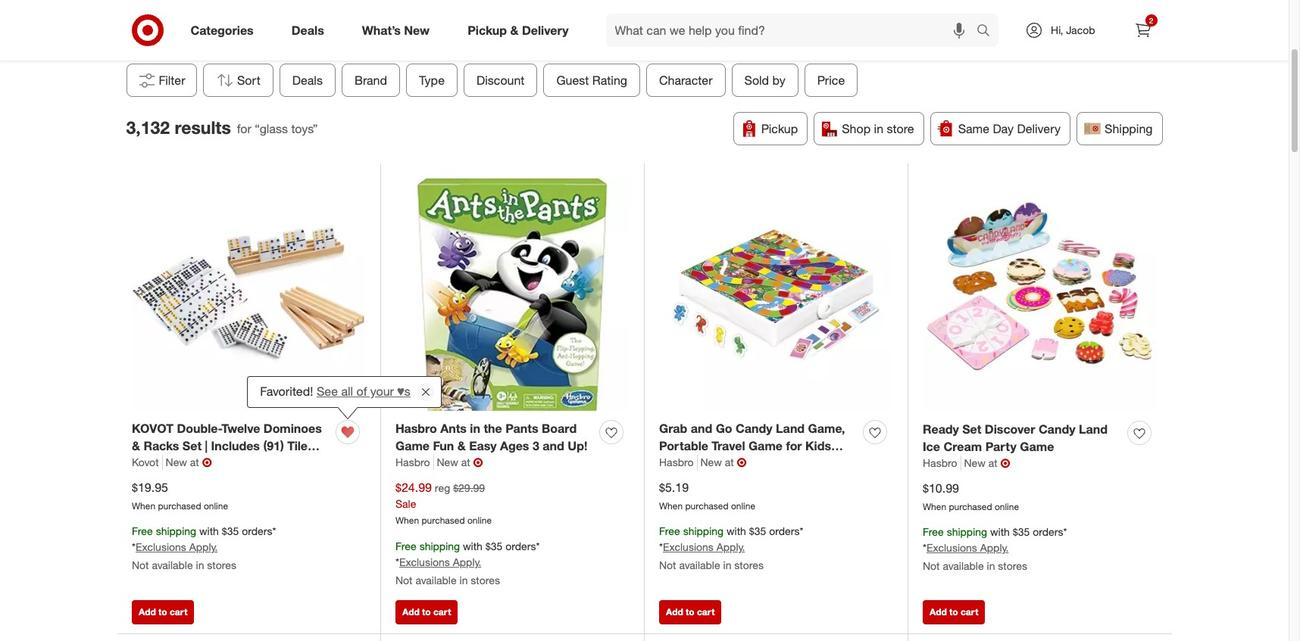 Task type: vqa. For each thing, say whether or not it's contained in the screenshot.
Discover
yes



Task type: describe. For each thing, give the bounding box(es) containing it.
double-
[[177, 421, 222, 436]]

to for dominoes
[[158, 607, 167, 618]]

character button
[[646, 64, 725, 97]]

hasbro ants in the pants board game fun & easy ages 3 and up! link
[[396, 421, 593, 455]]

online inside the $24.99 reg $29.99 sale when purchased online
[[467, 516, 492, 527]]

$10.99
[[923, 481, 959, 496]]

kovot double-twelve dominoes & racks set  | includes (91) tile dominoes + (4) wooden domino racks
[[132, 421, 322, 488]]

cart for dominoes
[[170, 607, 187, 618]]

ages inside grab and go candy land game, portable travel game for kids ages 3 and up
[[659, 456, 688, 471]]

same
[[958, 121, 990, 136]]

pickup & delivery link
[[455, 14, 588, 47]]

4 cart from the left
[[961, 607, 979, 618]]

available for $19.95
[[152, 559, 193, 572]]

deals button
[[279, 64, 335, 97]]

brand
[[354, 73, 387, 88]]

search button
[[970, 14, 1006, 50]]

in for ready set discover candy land ice cream party game
[[987, 560, 995, 573]]

grab and go candy land game, portable travel game for kids ages 3 and up
[[659, 421, 845, 471]]

in for kovot double-twelve dominoes & racks set  | includes (91) tile dominoes + (4) wooden domino racks
[[196, 559, 204, 572]]

cream
[[944, 439, 982, 455]]

new for kovot double-twelve dominoes & racks set  | includes (91) tile dominoes + (4) wooden domino racks
[[166, 456, 187, 469]]

results
[[175, 116, 231, 138]]

hasbro ants in the pants board game fun & easy ages 3 and up!
[[396, 421, 588, 454]]

* for $10.99
[[923, 542, 927, 555]]

add to cart for 3
[[402, 607, 451, 618]]

up
[[727, 456, 743, 471]]

free shipping with $35 orders* * exclusions apply. not available in stores for $10.99
[[923, 526, 1067, 573]]

ice
[[923, 439, 940, 455]]

day
[[993, 121, 1014, 136]]

includes
[[211, 439, 260, 454]]

* for $5.19
[[659, 541, 663, 554]]

hasbro link for portable
[[659, 455, 698, 470]]

same day delivery
[[958, 121, 1061, 136]]

kovot double-twelve dominoes & racks set  | includes (91) tile dominoes + (4) wooden domino racks link
[[132, 421, 330, 488]]

delivery for pickup & delivery
[[522, 22, 569, 38]]

hasbro new at ¬ for cream
[[923, 456, 1011, 471]]

online for $5.19
[[731, 501, 756, 512]]

hasbro for ready set discover candy land ice cream party game
[[923, 457, 957, 470]]

wooden
[[222, 456, 268, 471]]

kovot
[[132, 456, 159, 469]]

kovot
[[132, 421, 173, 436]]

ages inside hasbro ants in the pants board game fun & easy ages 3 and up!
[[500, 439, 529, 454]]

orders* for $19.95
[[242, 525, 276, 538]]

0 vertical spatial and
[[691, 421, 713, 436]]

store
[[887, 121, 914, 136]]

|
[[205, 439, 208, 454]]

categories
[[191, 22, 254, 38]]

$35 for $10.99
[[1013, 526, 1030, 539]]

filter button
[[126, 64, 197, 97]]

sponsored
[[1054, 36, 1099, 48]]

set inside the kovot double-twelve dominoes & racks set  | includes (91) tile dominoes + (4) wooden domino racks
[[183, 439, 202, 454]]

grab and go candy land game, portable travel game for kids ages 3 and up link
[[659, 421, 857, 471]]

sort button
[[203, 64, 273, 97]]

shipping
[[1105, 121, 1153, 136]]

shipping button
[[1077, 112, 1163, 145]]

* down sale
[[396, 556, 399, 569]]

add for ages
[[666, 607, 683, 618]]

favorited! see all of your ♥s
[[260, 384, 411, 399]]

shipping for $5.19
[[683, 525, 724, 538]]

discount button
[[463, 64, 537, 97]]

when inside the $24.99 reg $29.99 sale when purchased online
[[396, 516, 419, 527]]

guest rating button
[[543, 64, 640, 97]]

$35 for $19.95
[[222, 525, 239, 538]]

kovot new at ¬
[[132, 455, 212, 470]]

$24.99 reg $29.99 sale when purchased online
[[396, 480, 492, 527]]

character
[[659, 73, 712, 88]]

game,
[[808, 421, 845, 436]]

free shipping with $35 orders* * exclusions apply. not available in stores for $19.95
[[132, 525, 276, 572]]

sort
[[237, 73, 260, 88]]

portable
[[659, 439, 708, 454]]

not for $19.95
[[132, 559, 149, 572]]

to for 3
[[422, 607, 431, 618]]

type button
[[406, 64, 457, 97]]

ants
[[440, 421, 467, 436]]

with for $5.19
[[727, 525, 746, 538]]

hasbro link for cream
[[923, 456, 961, 471]]

(91)
[[263, 439, 284, 454]]

party
[[986, 439, 1017, 455]]

delivery for same day delivery
[[1017, 121, 1061, 136]]

categories link
[[178, 14, 273, 47]]

with for $19.95
[[199, 525, 219, 538]]

add for dominoes
[[139, 607, 156, 618]]

orders* for $5.19
[[769, 525, 804, 538]]

* for $19.95
[[132, 541, 136, 554]]

pants
[[506, 421, 538, 436]]

ready
[[923, 422, 959, 437]]

and inside hasbro ants in the pants board game fun & easy ages 3 and up!
[[543, 439, 564, 454]]

sold
[[744, 73, 769, 88]]

search
[[970, 24, 1006, 39]]

purchased for $19.95
[[158, 501, 201, 512]]

travel
[[712, 439, 745, 454]]

add for 3
[[402, 607, 420, 618]]

pickup button
[[733, 112, 808, 145]]

land for grab and go candy land game, portable travel game for kids ages 3 and up
[[776, 421, 805, 436]]

pickup & delivery
[[468, 22, 569, 38]]

new for grab and go candy land game, portable travel game for kids ages 3 and up
[[701, 456, 722, 469]]

apply. for $5.19
[[717, 541, 745, 554]]

rating
[[592, 73, 627, 88]]

for inside 3,132 results for "glass toys"
[[237, 121, 251, 136]]

guest
[[556, 73, 589, 88]]

at for travel
[[725, 456, 734, 469]]

$10.99 when purchased online
[[923, 481, 1019, 513]]

by
[[772, 73, 785, 88]]

1 vertical spatial racks
[[132, 473, 167, 488]]

filter
[[159, 73, 185, 88]]

purchased inside the $24.99 reg $29.99 sale when purchased online
[[422, 516, 465, 527]]

what's new link
[[349, 14, 449, 47]]

hi,
[[1051, 23, 1063, 36]]

your
[[370, 384, 394, 399]]

2 vertical spatial and
[[702, 456, 724, 471]]

shop in store button
[[814, 112, 924, 145]]

pickup for pickup & delivery
[[468, 22, 507, 38]]

in for hasbro ants in the pants board game fun & easy ages 3 and up!
[[460, 575, 468, 587]]

at for |
[[190, 456, 199, 469]]

shipping for $10.99
[[947, 526, 987, 539]]

$5.19 when purchased online
[[659, 480, 756, 512]]

land for ready set discover candy land ice cream party game
[[1079, 422, 1108, 437]]

hasbro new at ¬ for game
[[396, 455, 483, 470]]

of
[[357, 384, 367, 399]]

hasbro for hasbro ants in the pants board game fun & easy ages 3 and up!
[[396, 456, 430, 469]]

game for grab
[[749, 439, 783, 454]]

online for $19.95
[[204, 501, 228, 512]]

stores for $10.99
[[998, 560, 1028, 573]]

3,132 results for "glass toys"
[[126, 116, 318, 138]]

$35 down the $24.99 reg $29.99 sale when purchased online
[[486, 541, 503, 553]]

tooltip containing favorited!
[[247, 377, 442, 408]]

$29.99
[[453, 482, 485, 495]]

¬ for |
[[202, 455, 212, 470]]

apply. down the $24.99 reg $29.99 sale when purchased online
[[453, 556, 481, 569]]

$5.19
[[659, 480, 689, 495]]

new for hasbro ants in the pants board game fun & easy ages 3 and up!
[[437, 456, 458, 469]]

sold by button
[[731, 64, 798, 97]]

exclusions for $19.95
[[136, 541, 186, 554]]

not for $10.99
[[923, 560, 940, 573]]

available for $10.99
[[943, 560, 984, 573]]

what's new
[[362, 22, 430, 38]]

exclusions apply. button for $10.99
[[927, 541, 1009, 556]]

♥s
[[397, 384, 411, 399]]



Task type: locate. For each thing, give the bounding box(es) containing it.
2 add to cart from the left
[[402, 607, 451, 618]]

free down $19.95 at bottom left
[[132, 525, 153, 538]]

¬ for fun
[[473, 455, 483, 470]]

candy right go on the right bottom of the page
[[736, 421, 773, 436]]

easy
[[469, 439, 497, 454]]

free shipping with $35 orders* * exclusions apply. not available in stores down the $24.99 reg $29.99 sale when purchased online
[[396, 541, 540, 587]]

¬ for travel
[[737, 455, 747, 470]]

and
[[691, 421, 713, 436], [543, 439, 564, 454], [702, 456, 724, 471]]

shipping down $19.95 when purchased online
[[156, 525, 196, 538]]

¬ down party
[[1001, 456, 1011, 471]]

1 vertical spatial set
[[183, 439, 202, 454]]

stores for $19.95
[[207, 559, 236, 572]]

for left kids
[[786, 439, 802, 454]]

1 vertical spatial for
[[786, 439, 802, 454]]

set up cream
[[963, 422, 982, 437]]

new
[[404, 22, 430, 38], [166, 456, 187, 469], [437, 456, 458, 469], [701, 456, 722, 469], [964, 457, 986, 470]]

* down '$10.99'
[[923, 542, 927, 555]]

pickup up discount button
[[468, 22, 507, 38]]

& inside hasbro ants in the pants board game fun & easy ages 3 and up!
[[457, 439, 466, 454]]

purchased down reg
[[422, 516, 465, 527]]

with down the $24.99 reg $29.99 sale when purchased online
[[463, 541, 483, 553]]

deals for deals link
[[292, 22, 324, 38]]

deals link
[[279, 14, 343, 47]]

pickup down the by
[[761, 121, 798, 136]]

available for $5.19
[[679, 559, 720, 572]]

reg
[[435, 482, 450, 495]]

0 horizontal spatial 3
[[533, 439, 539, 454]]

set left |
[[183, 439, 202, 454]]

&
[[510, 22, 519, 38], [132, 439, 140, 454], [457, 439, 466, 454]]

game down discover
[[1020, 439, 1054, 455]]

apply. down $19.95 when purchased online
[[189, 541, 218, 554]]

game left fun
[[396, 439, 430, 454]]

game right travel
[[749, 439, 783, 454]]

3 down pants
[[533, 439, 539, 454]]

ready set discover candy land ice cream party game link
[[923, 421, 1122, 456]]

ready set discover candy land ice cream party game image
[[923, 178, 1157, 413], [923, 178, 1157, 413]]

hasbro link for game
[[396, 455, 434, 470]]

+
[[194, 456, 201, 471]]

0 horizontal spatial set
[[183, 439, 202, 454]]

3 down portable
[[692, 456, 699, 471]]

guest rating
[[556, 73, 627, 88]]

$35
[[222, 525, 239, 538], [749, 525, 766, 538], [1013, 526, 1030, 539], [486, 541, 503, 553]]

2 add from the left
[[402, 607, 420, 618]]

1 horizontal spatial set
[[963, 422, 982, 437]]

when for $19.95
[[132, 501, 155, 512]]

0 vertical spatial racks
[[144, 439, 179, 454]]

free
[[132, 525, 153, 538], [659, 525, 680, 538], [923, 526, 944, 539], [396, 541, 417, 553]]

when
[[132, 501, 155, 512], [659, 501, 683, 512], [923, 501, 947, 513], [396, 516, 419, 527]]

0 horizontal spatial hasbro link
[[396, 455, 434, 470]]

new for ready set discover candy land ice cream party game
[[964, 457, 986, 470]]

1 horizontal spatial hasbro link
[[659, 455, 698, 470]]

land inside ready set discover candy land ice cream party game
[[1079, 422, 1108, 437]]

purchased inside $5.19 when purchased online
[[685, 501, 729, 512]]

$19.95 when purchased online
[[132, 480, 228, 512]]

with
[[199, 525, 219, 538], [727, 525, 746, 538], [990, 526, 1010, 539], [463, 541, 483, 553]]

new inside kovot new at ¬
[[166, 456, 187, 469]]

free for $19.95
[[132, 525, 153, 538]]

go
[[716, 421, 733, 436]]

0 vertical spatial 3
[[533, 439, 539, 454]]

$35 down $19.95 when purchased online
[[222, 525, 239, 538]]

stores for $5.19
[[735, 559, 764, 572]]

fun
[[433, 439, 454, 454]]

twelve
[[222, 421, 260, 436]]

$19.95
[[132, 480, 168, 495]]

exclusions apply. button
[[136, 540, 218, 556], [663, 540, 745, 556], [927, 541, 1009, 556], [399, 556, 481, 571]]

1 horizontal spatial game
[[749, 439, 783, 454]]

0 horizontal spatial hasbro new at ¬
[[396, 455, 483, 470]]

online down $29.99
[[467, 516, 492, 527]]

cart for 3
[[433, 607, 451, 618]]

3 add to cart button from the left
[[659, 601, 722, 625]]

not for $5.19
[[659, 559, 676, 572]]

¬ down easy
[[473, 455, 483, 470]]

* down $5.19
[[659, 541, 663, 554]]

hasbro link down portable
[[659, 455, 698, 470]]

online down party
[[995, 501, 1019, 513]]

1 cart from the left
[[170, 607, 187, 618]]

when for $5.19
[[659, 501, 683, 512]]

0 horizontal spatial ages
[[500, 439, 529, 454]]

at for party
[[989, 457, 998, 470]]

1 horizontal spatial land
[[1079, 422, 1108, 437]]

game inside hasbro ants in the pants board game fun & easy ages 3 and up!
[[396, 439, 430, 454]]

1 add to cart from the left
[[139, 607, 187, 618]]

1 vertical spatial dominoes
[[132, 456, 190, 471]]

candy right discover
[[1039, 422, 1076, 437]]

exclusions for $5.19
[[663, 541, 714, 554]]

when inside '$10.99 when purchased online'
[[923, 501, 947, 513]]

new right what's
[[404, 22, 430, 38]]

add to cart
[[139, 607, 187, 618], [402, 607, 451, 618], [666, 607, 715, 618], [930, 607, 979, 618]]

1 to from the left
[[158, 607, 167, 618]]

all
[[341, 384, 353, 399]]

tooltip
[[247, 377, 442, 408]]

exclusions down '$10.99 when purchased online'
[[927, 542, 977, 555]]

exclusions
[[136, 541, 186, 554], [663, 541, 714, 554], [927, 542, 977, 555], [399, 556, 450, 569]]

price
[[817, 73, 845, 88]]

free down '$10.99'
[[923, 526, 944, 539]]

game inside ready set discover candy land ice cream party game
[[1020, 439, 1054, 455]]

0 horizontal spatial dominoes
[[132, 456, 190, 471]]

add to cart for dominoes
[[139, 607, 187, 618]]

hasbro new at ¬ down portable
[[659, 455, 747, 470]]

new down fun
[[437, 456, 458, 469]]

exclusions apply. button down the $24.99 reg $29.99 sale when purchased online
[[399, 556, 481, 571]]

sale
[[396, 497, 416, 510]]

purchased inside '$10.99 when purchased online'
[[949, 501, 992, 513]]

pickup inside pickup & delivery link
[[468, 22, 507, 38]]

1 horizontal spatial ages
[[659, 456, 688, 471]]

for
[[237, 121, 251, 136], [786, 439, 802, 454]]

& up kovot
[[132, 439, 140, 454]]

3
[[533, 439, 539, 454], [692, 456, 699, 471]]

¬ down travel
[[737, 455, 747, 470]]

3 to from the left
[[686, 607, 695, 618]]

online down up in the right bottom of the page
[[731, 501, 756, 512]]

at left (4)
[[190, 456, 199, 469]]

purchased down '$10.99'
[[949, 501, 992, 513]]

*
[[132, 541, 136, 554], [659, 541, 663, 554], [923, 542, 927, 555], [396, 556, 399, 569]]

deals inside button
[[292, 73, 322, 88]]

0 horizontal spatial game
[[396, 439, 430, 454]]

free shipping with $35 orders* * exclusions apply. not available in stores down $19.95 when purchased online
[[132, 525, 276, 572]]

with down $5.19 when purchased online on the bottom of the page
[[727, 525, 746, 538]]

ages down pants
[[500, 439, 529, 454]]

shipping down the $24.99 reg $29.99 sale when purchased online
[[420, 541, 460, 553]]

1 vertical spatial delivery
[[1017, 121, 1061, 136]]

2 to from the left
[[422, 607, 431, 618]]

and down board
[[543, 439, 564, 454]]

0 vertical spatial dominoes
[[264, 421, 322, 436]]

domino
[[272, 456, 317, 471]]

apply. for $10.99
[[980, 542, 1009, 555]]

1 horizontal spatial &
[[457, 439, 466, 454]]

0 horizontal spatial candy
[[736, 421, 773, 436]]

with down $19.95 when purchased online
[[199, 525, 219, 538]]

pickup for pickup
[[761, 121, 798, 136]]

1 vertical spatial deals
[[292, 73, 322, 88]]

add to cart button
[[132, 601, 194, 625], [396, 601, 458, 625], [659, 601, 722, 625], [923, 601, 985, 625]]

hasbro up '$24.99'
[[396, 456, 430, 469]]

orders* for $10.99
[[1033, 526, 1067, 539]]

4 add to cart button from the left
[[923, 601, 985, 625]]

4 to from the left
[[950, 607, 958, 618]]

2 add to cart button from the left
[[396, 601, 458, 625]]

free down sale
[[396, 541, 417, 553]]

¬ right + at the bottom left of the page
[[202, 455, 212, 470]]

in inside button
[[874, 121, 884, 136]]

see
[[317, 384, 338, 399]]

0 horizontal spatial land
[[776, 421, 805, 436]]

deals up 'toys"'
[[292, 73, 322, 88]]

2 link
[[1126, 14, 1160, 47]]

0 vertical spatial deals
[[292, 22, 324, 38]]

3 add to cart from the left
[[666, 607, 715, 618]]

game inside grab and go candy land game, portable travel game for kids ages 3 and up
[[749, 439, 783, 454]]

exclusions down sale
[[399, 556, 450, 569]]

0 horizontal spatial for
[[237, 121, 251, 136]]

purchased for $10.99
[[949, 501, 992, 513]]

hasbro inside hasbro ants in the pants board game fun & easy ages 3 and up!
[[396, 421, 437, 436]]

1 horizontal spatial for
[[786, 439, 802, 454]]

with for $10.99
[[990, 526, 1010, 539]]

free down $5.19
[[659, 525, 680, 538]]

add to cart button for 3
[[396, 601, 458, 625]]

1 horizontal spatial dominoes
[[264, 421, 322, 436]]

see all of your ♥s link
[[317, 384, 411, 399]]

What can we help you find? suggestions appear below search field
[[606, 14, 981, 47]]

kovot double-twelve dominoes & racks set  | includes (91) tile dominoes + (4) wooden domino racks image
[[132, 178, 365, 412], [132, 178, 365, 412]]

$35 for $5.19
[[749, 525, 766, 538]]

pickup inside pickup button
[[761, 121, 798, 136]]

at for fun
[[461, 456, 470, 469]]

hasbro link down the ice
[[923, 456, 961, 471]]

apply. down $5.19 when purchased online on the bottom of the page
[[717, 541, 745, 554]]

$35 down $5.19 when purchased online on the bottom of the page
[[749, 525, 766, 538]]

delivery right day
[[1017, 121, 1061, 136]]

& right fun
[[457, 439, 466, 454]]

free shipping with $35 orders* * exclusions apply. not available in stores down $5.19 when purchased online on the bottom of the page
[[659, 525, 804, 572]]

stores
[[207, 559, 236, 572], [735, 559, 764, 572], [998, 560, 1028, 573], [471, 575, 500, 587]]

grab and go candy land game, portable travel game for kids ages 3 and up image
[[659, 178, 893, 412], [659, 178, 893, 412]]

candy inside ready set discover candy land ice cream party game
[[1039, 422, 1076, 437]]

delivery
[[522, 22, 569, 38], [1017, 121, 1061, 136]]

exclusions apply. button for $19.95
[[136, 540, 218, 556]]

and left go on the right bottom of the page
[[691, 421, 713, 436]]

free for $10.99
[[923, 526, 944, 539]]

same day delivery button
[[930, 112, 1071, 145]]

2 horizontal spatial hasbro new at ¬
[[923, 456, 1011, 471]]

kids
[[806, 439, 831, 454]]

jacob
[[1066, 23, 1095, 36]]

online down (4)
[[204, 501, 228, 512]]

new left + at the bottom left of the page
[[166, 456, 187, 469]]

exclusions down $19.95 when purchased online
[[136, 541, 186, 554]]

what's
[[362, 22, 401, 38]]

exclusions apply. button down '$10.99 when purchased online'
[[927, 541, 1009, 556]]

3,132
[[126, 116, 170, 138]]

1 add from the left
[[139, 607, 156, 618]]

0 horizontal spatial delivery
[[522, 22, 569, 38]]

online inside '$10.99 when purchased online'
[[995, 501, 1019, 513]]

$24.99
[[396, 480, 432, 495]]

4 add from the left
[[930, 607, 947, 618]]

1 vertical spatial ages
[[659, 456, 688, 471]]

grab
[[659, 421, 688, 436]]

apply. down '$10.99 when purchased online'
[[980, 542, 1009, 555]]

purchased down $5.19
[[685, 501, 729, 512]]

at down travel
[[725, 456, 734, 469]]

4 add to cart from the left
[[930, 607, 979, 618]]

1 horizontal spatial delivery
[[1017, 121, 1061, 136]]

for inside grab and go candy land game, portable travel game for kids ages 3 and up
[[786, 439, 802, 454]]

brand button
[[341, 64, 400, 97]]

purchased
[[158, 501, 201, 512], [685, 501, 729, 512], [949, 501, 992, 513], [422, 516, 465, 527]]

shop in store
[[842, 121, 914, 136]]

at down easy
[[461, 456, 470, 469]]

when down $19.95 at bottom left
[[132, 501, 155, 512]]

shop
[[842, 121, 871, 136]]

dominoes up $19.95 at bottom left
[[132, 456, 190, 471]]

exclusions apply. button down $5.19 when purchased online on the bottom of the page
[[663, 540, 745, 556]]

deals up deals button
[[292, 22, 324, 38]]

hasbro ants in the pants board game fun & easy ages 3 and up! image
[[396, 178, 629, 412], [396, 178, 629, 412]]

1 horizontal spatial hasbro new at ¬
[[659, 455, 747, 470]]

when down '$10.99'
[[923, 501, 947, 513]]

ages
[[500, 439, 529, 454], [659, 456, 688, 471]]

discount
[[476, 73, 524, 88]]

free shipping with $35 orders* * exclusions apply. not available in stores down '$10.99 when purchased online'
[[923, 526, 1067, 573]]

& up discount
[[510, 22, 519, 38]]

discover
[[985, 422, 1036, 437]]

1 vertical spatial pickup
[[761, 121, 798, 136]]

1 horizontal spatial candy
[[1039, 422, 1076, 437]]

online
[[204, 501, 228, 512], [731, 501, 756, 512], [995, 501, 1019, 513], [467, 516, 492, 527]]

when for $10.99
[[923, 501, 947, 513]]

hasbro new at ¬ down cream
[[923, 456, 1011, 471]]

0 vertical spatial pickup
[[468, 22, 507, 38]]

ages down portable
[[659, 456, 688, 471]]

1 add to cart button from the left
[[132, 601, 194, 625]]

3 inside hasbro ants in the pants board game fun & easy ages 3 and up!
[[533, 439, 539, 454]]

1 vertical spatial and
[[543, 439, 564, 454]]

0 vertical spatial set
[[963, 422, 982, 437]]

racks down kovot on the left bottom
[[144, 439, 179, 454]]

add to cart button for dominoes
[[132, 601, 194, 625]]

purchased down $19.95 at bottom left
[[158, 501, 201, 512]]

to for ages
[[686, 607, 695, 618]]

online inside $5.19 when purchased online
[[731, 501, 756, 512]]

ready set discover candy land ice cream party game
[[923, 422, 1108, 455]]

price button
[[804, 64, 858, 97]]

orders*
[[242, 525, 276, 538], [769, 525, 804, 538], [1033, 526, 1067, 539], [506, 541, 540, 553]]

dominoes
[[264, 421, 322, 436], [132, 456, 190, 471]]

free for $5.19
[[659, 525, 680, 538]]

shipping for $19.95
[[156, 525, 196, 538]]

1 vertical spatial 3
[[692, 456, 699, 471]]

2 horizontal spatial game
[[1020, 439, 1054, 455]]

3 add from the left
[[666, 607, 683, 618]]

& inside the kovot double-twelve dominoes & racks set  | includes (91) tile dominoes + (4) wooden domino racks
[[132, 439, 140, 454]]

2 horizontal spatial hasbro link
[[923, 456, 961, 471]]

dominoes up tile at the left bottom of the page
[[264, 421, 322, 436]]

toys"
[[291, 121, 318, 136]]

to
[[158, 607, 167, 618], [422, 607, 431, 618], [686, 607, 695, 618], [950, 607, 958, 618]]

shipping down $5.19 when purchased online on the bottom of the page
[[683, 525, 724, 538]]

new down travel
[[701, 456, 722, 469]]

racks down kovot link
[[132, 473, 167, 488]]

hasbro new at ¬ down fun
[[396, 455, 483, 470]]

purchased for $5.19
[[685, 501, 729, 512]]

land
[[776, 421, 805, 436], [1079, 422, 1108, 437]]

game
[[396, 439, 430, 454], [749, 439, 783, 454], [1020, 439, 1054, 455]]

deals for deals button
[[292, 73, 322, 88]]

online inside $19.95 when purchased online
[[204, 501, 228, 512]]

candy for discover
[[1039, 422, 1076, 437]]

at inside kovot new at ¬
[[190, 456, 199, 469]]

1 horizontal spatial 3
[[692, 456, 699, 471]]

¬
[[202, 455, 212, 470], [473, 455, 483, 470], [737, 455, 747, 470], [1001, 456, 1011, 471]]

delivery up guest
[[522, 22, 569, 38]]

when inside $19.95 when purchased online
[[132, 501, 155, 512]]

hasbro link up '$24.99'
[[396, 455, 434, 470]]

up!
[[568, 439, 588, 454]]

in
[[874, 121, 884, 136], [470, 421, 480, 436], [196, 559, 204, 572], [723, 559, 732, 572], [987, 560, 995, 573], [460, 575, 468, 587]]

in inside hasbro ants in the pants board game fun & easy ages 3 and up!
[[470, 421, 480, 436]]

land inside grab and go candy land game, portable travel game for kids ages 3 and up
[[776, 421, 805, 436]]

hasbro down portable
[[659, 456, 694, 469]]

new down cream
[[964, 457, 986, 470]]

purchased inside $19.95 when purchased online
[[158, 501, 201, 512]]

kovot link
[[132, 455, 163, 470]]

shipping down '$10.99 when purchased online'
[[947, 526, 987, 539]]

hasbro down the ice
[[923, 457, 957, 470]]

0 vertical spatial delivery
[[522, 22, 569, 38]]

0 horizontal spatial pickup
[[468, 22, 507, 38]]

add to cart button for ages
[[659, 601, 722, 625]]

when down $5.19
[[659, 501, 683, 512]]

with down '$10.99 when purchased online'
[[990, 526, 1010, 539]]

favorited!
[[260, 384, 313, 399]]

when inside $5.19 when purchased online
[[659, 501, 683, 512]]

tile
[[287, 439, 308, 454]]

at down party
[[989, 457, 998, 470]]

advertisement region
[[190, 0, 1099, 35]]

0 horizontal spatial &
[[132, 439, 140, 454]]

exclusions apply. button for $5.19
[[663, 540, 745, 556]]

candy for go
[[736, 421, 773, 436]]

0 vertical spatial ages
[[500, 439, 529, 454]]

game for ready
[[1020, 439, 1054, 455]]

hasbro up fun
[[396, 421, 437, 436]]

free shipping with $35 orders* * exclusions apply. not available in stores for $5.19
[[659, 525, 804, 572]]

delivery inside button
[[1017, 121, 1061, 136]]

set
[[963, 422, 982, 437], [183, 439, 202, 454]]

0 vertical spatial for
[[237, 121, 251, 136]]

3 cart from the left
[[697, 607, 715, 618]]

2
[[1149, 16, 1154, 25]]

2 cart from the left
[[433, 607, 451, 618]]

exclusions for $10.99
[[927, 542, 977, 555]]

set inside ready set discover candy land ice cream party game
[[963, 422, 982, 437]]

apply. for $19.95
[[189, 541, 218, 554]]

exclusions down $5.19 when purchased online on the bottom of the page
[[663, 541, 714, 554]]

cart for ages
[[697, 607, 715, 618]]

and left up in the right bottom of the page
[[702, 456, 724, 471]]

candy inside grab and go candy land game, portable travel game for kids ages 3 and up
[[736, 421, 773, 436]]

hasbro for grab and go candy land game, portable travel game for kids ages 3 and up
[[659, 456, 694, 469]]

2 horizontal spatial &
[[510, 22, 519, 38]]

"glass
[[255, 121, 288, 136]]

1 horizontal spatial pickup
[[761, 121, 798, 136]]

(4)
[[204, 456, 218, 471]]

for left '"glass'
[[237, 121, 251, 136]]

3 inside grab and go candy land game, portable travel game for kids ages 3 and up
[[692, 456, 699, 471]]

in for grab and go candy land game, portable travel game for kids ages 3 and up
[[723, 559, 732, 572]]

$35 down '$10.99 when purchased online'
[[1013, 526, 1030, 539]]

online for $10.99
[[995, 501, 1019, 513]]

hi, jacob
[[1051, 23, 1095, 36]]

¬ for party
[[1001, 456, 1011, 471]]

* down $19.95 at bottom left
[[132, 541, 136, 554]]

exclusions apply. button down $19.95 when purchased online
[[136, 540, 218, 556]]

add to cart for ages
[[666, 607, 715, 618]]

hasbro new at ¬ for portable
[[659, 455, 747, 470]]

when down sale
[[396, 516, 419, 527]]



